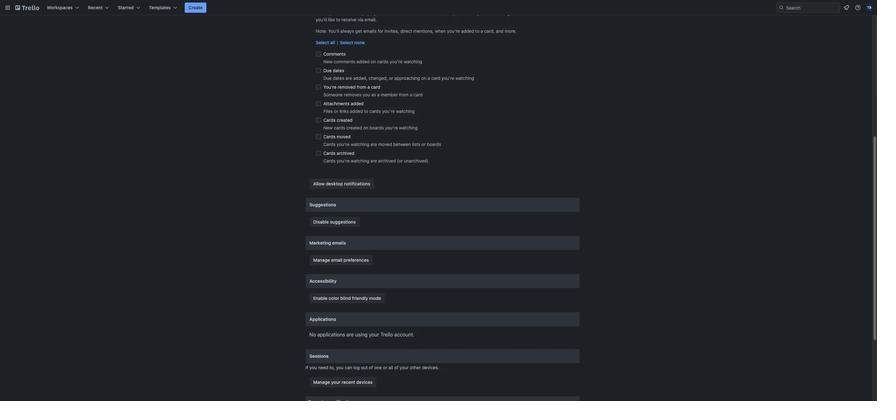 Task type: describe. For each thing, give the bounding box(es) containing it.
(or
[[397, 158, 403, 164]]

via
[[358, 17, 364, 22]]

color
[[329, 296, 339, 301]]

0 notifications image
[[843, 4, 851, 11]]

0 horizontal spatial notifications
[[344, 181, 370, 187]]

removed
[[338, 84, 356, 90]]

trello
[[381, 332, 393, 338]]

0 horizontal spatial select
[[316, 40, 329, 45]]

attachments
[[324, 101, 350, 106]]

approaching
[[395, 76, 420, 81]]

added left card,
[[461, 28, 474, 34]]

invites,
[[385, 28, 399, 34]]

cards archived
[[324, 151, 354, 156]]

enable color blind friendly mode
[[313, 296, 381, 301]]

cards down the cards created
[[334, 125, 345, 131]]

0 horizontal spatial from
[[357, 84, 366, 90]]

0 horizontal spatial all
[[330, 40, 335, 45]]

1 horizontal spatial select
[[340, 40, 353, 45]]

cards up changed,
[[377, 59, 389, 64]]

applications
[[310, 317, 336, 322]]

to left card,
[[476, 28, 480, 34]]

to,
[[330, 365, 335, 371]]

like
[[328, 17, 335, 22]]

new for new comments added on cards you're watching
[[324, 59, 333, 64]]

create
[[189, 5, 203, 10]]

due for due dates
[[324, 68, 332, 73]]

these
[[316, 11, 329, 16]]

back to home image
[[15, 3, 39, 13]]

1 horizontal spatial for
[[422, 11, 427, 16]]

mode
[[369, 296, 381, 301]]

suggestions
[[310, 202, 336, 208]]

or down the attachments
[[334, 109, 338, 114]]

1 horizontal spatial archived
[[378, 158, 396, 164]]

lists,
[[445, 11, 455, 16]]

no
[[310, 332, 316, 338]]

receive
[[342, 17, 357, 22]]

0 vertical spatial and
[[456, 11, 464, 16]]

1 vertical spatial created
[[347, 125, 362, 131]]

cards for cards archived
[[324, 151, 336, 156]]

you're removed from a card
[[324, 84, 380, 90]]

dates for due dates are added, changed, or approaching on a card you're watching
[[333, 76, 344, 81]]

files
[[324, 109, 333, 114]]

comments
[[334, 59, 356, 64]]

marketing
[[310, 241, 331, 246]]

marketing emails
[[310, 241, 346, 246]]

select all | select none
[[316, 40, 365, 45]]

2 horizontal spatial card
[[431, 76, 441, 81]]

you're
[[324, 84, 337, 90]]

new cards created on boards you're watching
[[324, 125, 418, 131]]

applications
[[317, 332, 345, 338]]

attachments added
[[324, 101, 364, 106]]

if
[[306, 365, 308, 371]]

0 vertical spatial moved
[[337, 134, 351, 140]]

unarchived)
[[404, 158, 429, 164]]

new for new cards created on boards you're watching
[[324, 125, 333, 131]]

devices.
[[422, 365, 439, 371]]

1 vertical spatial card
[[371, 84, 380, 90]]

blind
[[341, 296, 351, 301]]

added up added,
[[357, 59, 370, 64]]

0 vertical spatial created
[[337, 118, 353, 123]]

note: you'll always get emails for invites, direct mentions, when you're added to a card, and more.
[[316, 28, 517, 34]]

cards moved
[[324, 134, 351, 140]]

or right changed,
[[389, 76, 393, 81]]

log
[[354, 365, 360, 371]]

1 horizontal spatial from
[[399, 92, 409, 98]]

no applications are using your trello account.
[[310, 332, 415, 338]]

cards you're watching are archived (or unarchived)
[[324, 158, 429, 164]]

boards,
[[429, 11, 444, 16]]

watching link
[[492, 11, 510, 16]]

manage email preferences link
[[310, 256, 373, 266]]

someone
[[324, 92, 343, 98]]

added right links at the top
[[350, 109, 363, 114]]

comments
[[324, 51, 346, 57]]

2 vertical spatial card
[[414, 92, 423, 98]]

email.
[[365, 17, 377, 22]]

or right the lists in the top left of the page
[[422, 142, 426, 147]]

other
[[410, 365, 421, 371]]

cards for cards you're watching are moved between lists or boards
[[324, 142, 336, 147]]

primary element
[[0, 0, 878, 15]]

or right one
[[383, 365, 387, 371]]

only
[[356, 11, 364, 16]]

1 vertical spatial and
[[496, 28, 504, 34]]

1 vertical spatial preferences
[[344, 258, 369, 263]]

manage for manage email preferences
[[313, 258, 330, 263]]

you'll
[[328, 28, 339, 34]]

when
[[435, 28, 446, 34]]

devices
[[357, 380, 373, 386]]

enable
[[313, 296, 328, 301]]

disable suggestions
[[313, 220, 356, 225]]

are left using
[[347, 332, 354, 338]]

1 of from the left
[[369, 365, 373, 371]]

added down removes
[[351, 101, 364, 106]]

one
[[374, 365, 382, 371]]

0 horizontal spatial archived
[[337, 151, 354, 156]]

. select which notifications you'd like to receive via email.
[[316, 11, 565, 22]]

workspaces
[[47, 5, 73, 10]]

recent button
[[84, 3, 113, 13]]

these preferences only apply to email notifications for boards, lists, and cards you're watching
[[316, 11, 510, 16]]

to inside . select which notifications you'd like to receive via email.
[[336, 17, 340, 22]]

links
[[340, 109, 349, 114]]

1 horizontal spatial you
[[336, 365, 344, 371]]

1 horizontal spatial emails
[[364, 28, 377, 34]]

note:
[[316, 28, 327, 34]]

|
[[337, 40, 338, 45]]

direct
[[401, 28, 412, 34]]

search image
[[779, 5, 784, 10]]

a right as
[[377, 92, 380, 98]]

cards right lists, at right top
[[465, 11, 476, 16]]

select none button
[[340, 40, 365, 46]]

select all button
[[316, 40, 335, 46]]

2 horizontal spatial on
[[422, 76, 427, 81]]

2 of from the left
[[394, 365, 399, 371]]

new comments added on cards you're watching
[[324, 59, 423, 64]]

disable
[[313, 220, 329, 225]]

create button
[[185, 3, 207, 13]]

a down the approaching
[[410, 92, 412, 98]]

card,
[[484, 28, 495, 34]]

tyler black (tylerblack440) image
[[866, 4, 874, 11]]



Task type: vqa. For each thing, say whether or not it's contained in the screenshot.


Task type: locate. For each thing, give the bounding box(es) containing it.
0 vertical spatial manage
[[313, 258, 330, 263]]

between
[[393, 142, 411, 147]]

1 vertical spatial all
[[389, 365, 393, 371]]

0 vertical spatial card
[[431, 76, 441, 81]]

created
[[337, 118, 353, 123], [347, 125, 362, 131]]

cards for cards created
[[324, 118, 336, 123]]

select
[[513, 11, 526, 16], [316, 40, 329, 45], [340, 40, 353, 45]]

allow desktop notifications link
[[310, 179, 374, 189]]

due dates
[[324, 68, 344, 73]]

on for cards
[[371, 59, 376, 64]]

are down cards you're watching are moved between lists or boards
[[371, 158, 377, 164]]

notifications up direct at the top of page
[[395, 11, 421, 16]]

2 vertical spatial on
[[363, 125, 369, 131]]

lists
[[412, 142, 421, 147]]

1 horizontal spatial all
[[389, 365, 393, 371]]

open information menu image
[[855, 4, 862, 11]]

apply
[[365, 11, 377, 16]]

1 horizontal spatial card
[[414, 92, 423, 98]]

0 vertical spatial on
[[371, 59, 376, 64]]

1 dates from the top
[[333, 68, 344, 73]]

watching
[[492, 11, 510, 16], [404, 59, 423, 64], [456, 76, 474, 81], [396, 109, 415, 114], [399, 125, 418, 131], [351, 142, 370, 147], [351, 158, 370, 164]]

preferences
[[330, 11, 354, 16], [344, 258, 369, 263]]

allow
[[313, 181, 325, 187]]

1 horizontal spatial notifications
[[395, 11, 421, 16]]

0 horizontal spatial card
[[371, 84, 380, 90]]

templates
[[149, 5, 171, 10]]

cards
[[465, 11, 476, 16], [377, 59, 389, 64], [370, 109, 381, 114], [334, 125, 345, 131]]

recent
[[342, 380, 355, 386]]

1 horizontal spatial of
[[394, 365, 399, 371]]

get
[[356, 28, 362, 34]]

moved up cards archived
[[337, 134, 351, 140]]

always
[[341, 28, 354, 34]]

1 horizontal spatial boards
[[427, 142, 441, 147]]

2 dates from the top
[[333, 76, 344, 81]]

on for boards
[[363, 125, 369, 131]]

1 vertical spatial your
[[400, 365, 409, 371]]

and right card,
[[496, 28, 504, 34]]

cards created
[[324, 118, 353, 123]]

1 vertical spatial from
[[399, 92, 409, 98]]

for left invites,
[[378, 28, 384, 34]]

all right one
[[389, 365, 393, 371]]

0 horizontal spatial and
[[456, 11, 464, 16]]

select right '.'
[[513, 11, 526, 16]]

.
[[510, 11, 512, 16]]

files or links added to cards you're watching
[[324, 109, 415, 114]]

workspaces button
[[43, 3, 83, 13]]

if you need to, you can log out of one or all of your other devices.
[[306, 365, 439, 371]]

to right apply at top
[[378, 11, 382, 16]]

0 vertical spatial boards
[[370, 125, 384, 131]]

removes
[[344, 92, 362, 98]]

1 vertical spatial emails
[[332, 241, 346, 246]]

1 vertical spatial moved
[[378, 142, 392, 147]]

0 horizontal spatial your
[[331, 380, 341, 386]]

and
[[456, 11, 464, 16], [496, 28, 504, 34]]

manage down marketing
[[313, 258, 330, 263]]

0 vertical spatial your
[[369, 332, 379, 338]]

are up cards you're watching are archived (or unarchived)
[[371, 142, 377, 147]]

you'd
[[316, 17, 327, 22]]

2 cards from the top
[[324, 134, 336, 140]]

2 horizontal spatial notifications
[[540, 11, 565, 16]]

1 vertical spatial email
[[331, 258, 343, 263]]

a right the approaching
[[428, 76, 430, 81]]

0 vertical spatial all
[[330, 40, 335, 45]]

notifications inside . select which notifications you'd like to receive via email.
[[540, 11, 565, 16]]

from down added,
[[357, 84, 366, 90]]

new down the cards created
[[324, 125, 333, 131]]

2 manage from the top
[[313, 380, 330, 386]]

0 vertical spatial email
[[383, 11, 394, 16]]

changed,
[[369, 76, 388, 81]]

2 due from the top
[[324, 76, 332, 81]]

you right if
[[310, 365, 317, 371]]

more.
[[505, 28, 517, 34]]

0 horizontal spatial of
[[369, 365, 373, 371]]

cards
[[324, 118, 336, 123], [324, 134, 336, 140], [324, 142, 336, 147], [324, 151, 336, 156], [324, 158, 336, 164]]

card down the approaching
[[414, 92, 423, 98]]

a
[[481, 28, 483, 34], [428, 76, 430, 81], [368, 84, 370, 90], [377, 92, 380, 98], [410, 92, 412, 98]]

on up changed,
[[371, 59, 376, 64]]

recent
[[88, 5, 103, 10]]

dates down the comments
[[333, 68, 344, 73]]

to right like
[[336, 17, 340, 22]]

2 new from the top
[[324, 125, 333, 131]]

disable suggestions link
[[310, 217, 360, 228]]

emails up manage email preferences
[[332, 241, 346, 246]]

sessions
[[310, 354, 329, 359]]

cards down as
[[370, 109, 381, 114]]

notifications right desktop
[[344, 181, 370, 187]]

of right one
[[394, 365, 399, 371]]

of
[[369, 365, 373, 371], [394, 365, 399, 371]]

you're
[[478, 11, 490, 16], [447, 28, 460, 34], [390, 59, 403, 64], [442, 76, 455, 81], [382, 109, 395, 114], [385, 125, 398, 131], [337, 142, 350, 147], [337, 158, 350, 164]]

cards for cards moved
[[324, 134, 336, 140]]

someone removes you as a member from a card
[[324, 92, 423, 98]]

0 horizontal spatial on
[[363, 125, 369, 131]]

0 horizontal spatial email
[[331, 258, 343, 263]]

0 horizontal spatial for
[[378, 28, 384, 34]]

manage down need
[[313, 380, 330, 386]]

and right lists, at right top
[[456, 11, 464, 16]]

suggestions
[[330, 220, 356, 225]]

manage your recent devices
[[313, 380, 373, 386]]

2 horizontal spatial you
[[363, 92, 370, 98]]

0 horizontal spatial emails
[[332, 241, 346, 246]]

from right member
[[399, 92, 409, 98]]

on down files or links added to cards you're watching
[[363, 125, 369, 131]]

using
[[355, 332, 368, 338]]

0 vertical spatial dates
[[333, 68, 344, 73]]

dates down due dates
[[333, 76, 344, 81]]

1 vertical spatial for
[[378, 28, 384, 34]]

1 new from the top
[[324, 59, 333, 64]]

emails right get
[[364, 28, 377, 34]]

of right out
[[369, 365, 373, 371]]

1 horizontal spatial on
[[371, 59, 376, 64]]

3 cards from the top
[[324, 142, 336, 147]]

1 vertical spatial on
[[422, 76, 427, 81]]

enable color blind friendly mode link
[[310, 294, 385, 304]]

card up as
[[371, 84, 380, 90]]

moved
[[337, 134, 351, 140], [378, 142, 392, 147]]

1 manage from the top
[[313, 258, 330, 263]]

desktop
[[326, 181, 343, 187]]

2 horizontal spatial your
[[400, 365, 409, 371]]

0 vertical spatial emails
[[364, 28, 377, 34]]

1 vertical spatial dates
[[333, 76, 344, 81]]

1 due from the top
[[324, 68, 332, 73]]

0 horizontal spatial boards
[[370, 125, 384, 131]]

0 horizontal spatial you
[[310, 365, 317, 371]]

due dates are added, changed, or approaching on a card you're watching
[[324, 76, 474, 81]]

which
[[527, 11, 539, 16]]

1 horizontal spatial email
[[383, 11, 394, 16]]

on right the approaching
[[422, 76, 427, 81]]

card right the approaching
[[431, 76, 441, 81]]

member
[[381, 92, 398, 98]]

added,
[[353, 76, 368, 81]]

your left other
[[400, 365, 409, 371]]

new down comments
[[324, 59, 333, 64]]

a up someone removes you as a member from a card
[[368, 84, 370, 90]]

cards you're watching are moved between lists or boards
[[324, 142, 441, 147]]

for left boards,
[[422, 11, 427, 16]]

0 vertical spatial preferences
[[330, 11, 354, 16]]

4 cards from the top
[[324, 151, 336, 156]]

1 vertical spatial boards
[[427, 142, 441, 147]]

0 vertical spatial due
[[324, 68, 332, 73]]

card
[[431, 76, 441, 81], [371, 84, 380, 90], [414, 92, 423, 98]]

account.
[[395, 332, 415, 338]]

starred button
[[114, 3, 144, 13]]

are up 'removed'
[[346, 76, 352, 81]]

manage email preferences
[[313, 258, 369, 263]]

dates for due dates
[[333, 68, 344, 73]]

your right using
[[369, 332, 379, 338]]

your left recent
[[331, 380, 341, 386]]

all left the |
[[330, 40, 335, 45]]

email down marketing emails
[[331, 258, 343, 263]]

select right the |
[[340, 40, 353, 45]]

boards right the lists in the top left of the page
[[427, 142, 441, 147]]

notifications right which
[[540, 11, 565, 16]]

as
[[371, 92, 376, 98]]

created down links at the top
[[337, 118, 353, 123]]

select down note:
[[316, 40, 329, 45]]

due
[[324, 68, 332, 73], [324, 76, 332, 81]]

archived down cards moved
[[337, 151, 354, 156]]

from
[[357, 84, 366, 90], [399, 92, 409, 98]]

starred
[[118, 5, 134, 10]]

Search field
[[784, 3, 840, 12]]

a left card,
[[481, 28, 483, 34]]

1 vertical spatial new
[[324, 125, 333, 131]]

1 horizontal spatial moved
[[378, 142, 392, 147]]

you
[[363, 92, 370, 98], [310, 365, 317, 371], [336, 365, 344, 371]]

5 cards from the top
[[324, 158, 336, 164]]

0 vertical spatial from
[[357, 84, 366, 90]]

cards for cards you're watching are archived (or unarchived)
[[324, 158, 336, 164]]

1 vertical spatial manage
[[313, 380, 330, 386]]

you left as
[[363, 92, 370, 98]]

0 horizontal spatial moved
[[337, 134, 351, 140]]

due for due dates are added, changed, or approaching on a card you're watching
[[324, 76, 332, 81]]

out
[[361, 365, 368, 371]]

templates button
[[145, 3, 181, 13]]

0 vertical spatial archived
[[337, 151, 354, 156]]

select inside . select which notifications you'd like to receive via email.
[[513, 11, 526, 16]]

created down the cards created
[[347, 125, 362, 131]]

1 horizontal spatial and
[[496, 28, 504, 34]]

1 vertical spatial archived
[[378, 158, 396, 164]]

boards
[[370, 125, 384, 131], [427, 142, 441, 147]]

1 horizontal spatial your
[[369, 332, 379, 338]]

email right apply at top
[[383, 11, 394, 16]]

archived left (or
[[378, 158, 396, 164]]

you right to,
[[336, 365, 344, 371]]

1 vertical spatial due
[[324, 76, 332, 81]]

none
[[355, 40, 365, 45]]

0 vertical spatial new
[[324, 59, 333, 64]]

added
[[461, 28, 474, 34], [357, 59, 370, 64], [351, 101, 364, 106], [350, 109, 363, 114]]

moved left between
[[378, 142, 392, 147]]

boards up cards you're watching are moved between lists or boards
[[370, 125, 384, 131]]

friendly
[[352, 296, 368, 301]]

2 vertical spatial your
[[331, 380, 341, 386]]

mentions,
[[414, 28, 434, 34]]

1 cards from the top
[[324, 118, 336, 123]]

can
[[345, 365, 352, 371]]

manage for manage your recent devices
[[313, 380, 330, 386]]

manage your recent devices link
[[310, 378, 377, 388]]

0 vertical spatial for
[[422, 11, 427, 16]]

2 horizontal spatial select
[[513, 11, 526, 16]]

allow desktop notifications
[[313, 181, 370, 187]]

to up 'new cards created on boards you're watching'
[[364, 109, 368, 114]]



